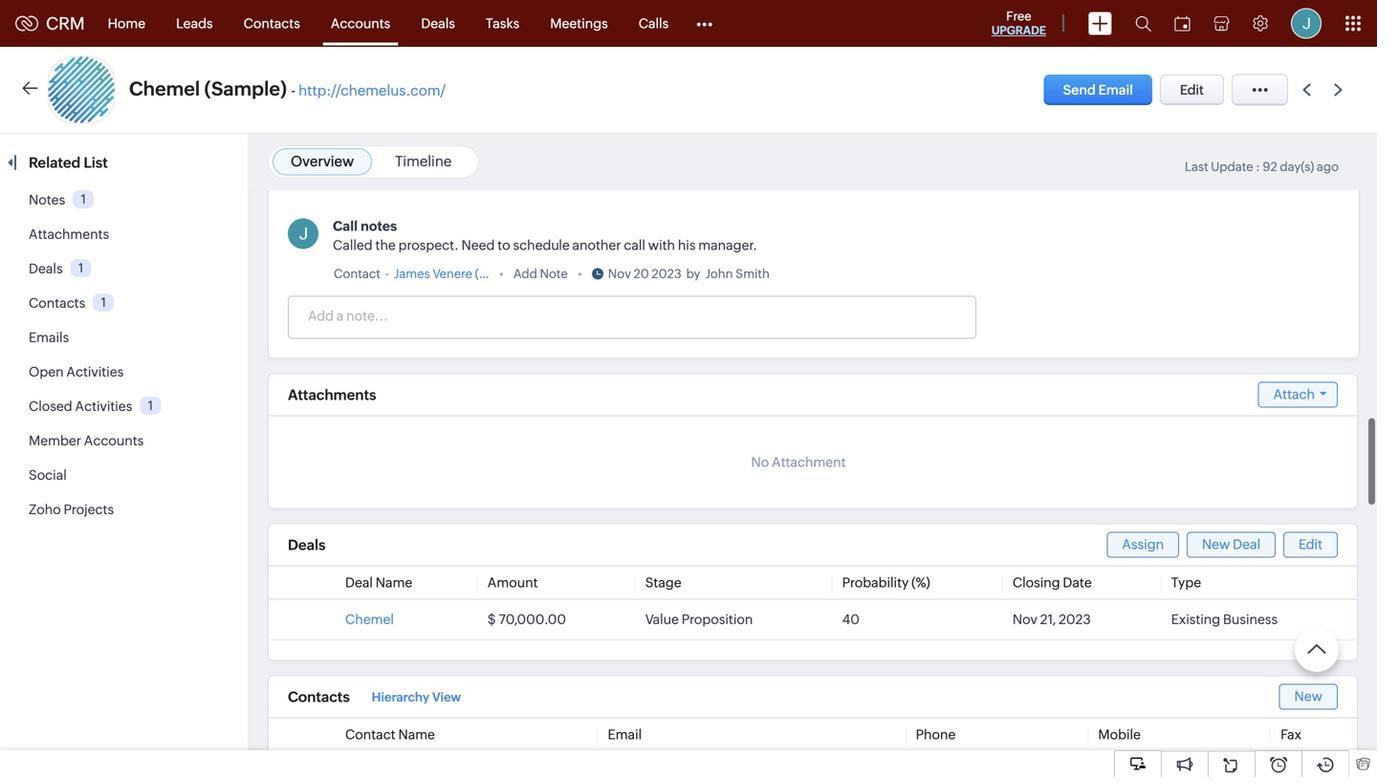 Task type: locate. For each thing, give the bounding box(es) containing it.
new for new deal
[[1203, 537, 1231, 553]]

2023 right the 21,
[[1059, 612, 1092, 628]]

profile image
[[1292, 8, 1322, 39]]

deal left edit link on the right bottom of page
[[1234, 537, 1261, 553]]

0 vertical spatial contact
[[334, 267, 381, 281]]

nov left 20
[[608, 267, 631, 281]]

related
[[29, 155, 81, 171]]

existing business
[[1172, 612, 1279, 628]]

name down hierarchy view 'link'
[[398, 728, 435, 743]]

1 down attachments link
[[78, 261, 83, 275]]

new up fax link
[[1295, 689, 1323, 705]]

$
[[488, 612, 496, 628]]

notes link
[[29, 192, 65, 208]]

tasks
[[486, 16, 520, 31]]

1
[[81, 192, 86, 207], [78, 261, 83, 275], [101, 296, 106, 310], [148, 399, 153, 413]]

2 vertical spatial contacts
[[288, 690, 350, 706]]

1 right closed activities
[[148, 399, 153, 413]]

name up "chemel" link
[[376, 576, 413, 591]]

home link
[[92, 0, 161, 46]]

previous record image
[[1303, 84, 1312, 96]]

1 horizontal spatial •
[[578, 267, 583, 281]]

attachments
[[29, 227, 109, 242], [288, 387, 377, 404]]

1 up open activities link
[[101, 296, 106, 310]]

0 vertical spatial -
[[291, 82, 296, 99]]

list
[[84, 155, 108, 171]]

activities for closed activities
[[75, 399, 132, 414]]

0 horizontal spatial chemel
[[129, 78, 200, 100]]

nov 20 2023
[[608, 267, 682, 281]]

contacts up emails link
[[29, 296, 85, 311]]

0 vertical spatial 2023
[[652, 267, 682, 281]]

nov
[[608, 267, 631, 281], [1013, 612, 1038, 628]]

1 vertical spatial new
[[1295, 689, 1323, 705]]

name for contact name
[[398, 728, 435, 743]]

deals link left tasks
[[406, 0, 471, 46]]

edit inside edit link
[[1299, 537, 1323, 553]]

deal up "chemel" link
[[345, 576, 373, 591]]

2023 right 20
[[652, 267, 682, 281]]

1 horizontal spatial contacts link
[[228, 0, 316, 46]]

meetings link
[[535, 0, 624, 46]]

contact down 'called' on the left top of the page
[[334, 267, 381, 281]]

40
[[843, 612, 860, 628]]

deal name
[[345, 576, 413, 591]]

edit
[[1181, 82, 1205, 98], [1299, 537, 1323, 553]]

accounts up http://chemelus.com/ link
[[331, 16, 391, 31]]

phone link
[[916, 728, 956, 743]]

0 horizontal spatial new
[[1203, 537, 1231, 553]]

1 horizontal spatial edit
[[1299, 537, 1323, 553]]

probability
[[843, 576, 909, 591]]

http://chemelus.com/
[[299, 82, 446, 99]]

0 vertical spatial (sample)
[[204, 78, 287, 100]]

1 horizontal spatial nov
[[1013, 612, 1038, 628]]

contacts up contact name link
[[288, 690, 350, 706]]

nov for nov 20 2023
[[608, 267, 631, 281]]

1 vertical spatial name
[[398, 728, 435, 743]]

0 horizontal spatial accounts
[[84, 433, 144, 449]]

1 horizontal spatial deals
[[288, 537, 326, 554]]

(sample)
[[204, 78, 287, 100], [475, 267, 526, 281]]

add
[[514, 267, 538, 281]]

contacts link up emails link
[[29, 296, 85, 311]]

contact name link
[[345, 728, 435, 743]]

0 vertical spatial activities
[[66, 365, 124, 380]]

1 horizontal spatial email
[[1099, 82, 1134, 98]]

0 vertical spatial deals
[[421, 16, 455, 31]]

-
[[291, 82, 296, 99], [385, 267, 389, 281]]

1 vertical spatial -
[[385, 267, 389, 281]]

1 vertical spatial edit
[[1299, 537, 1323, 553]]

james
[[394, 267, 430, 281]]

0 vertical spatial deal
[[1234, 537, 1261, 553]]

deals link
[[406, 0, 471, 46], [29, 261, 63, 277]]

1 vertical spatial contact
[[345, 728, 396, 743]]

emails link
[[29, 330, 69, 345]]

new inside new deal link
[[1203, 537, 1231, 553]]

contacts
[[244, 16, 300, 31], [29, 296, 85, 311], [288, 690, 350, 706]]

0 vertical spatial chemel
[[129, 78, 200, 100]]

zoho projects link
[[29, 502, 114, 518]]

2023
[[652, 267, 682, 281], [1059, 612, 1092, 628]]

0 vertical spatial deals link
[[406, 0, 471, 46]]

accounts down closed activities
[[84, 433, 144, 449]]

overview link
[[291, 153, 354, 170]]

new
[[1203, 537, 1231, 553], [1295, 689, 1323, 705]]

0 horizontal spatial deals
[[29, 261, 63, 277]]

1 vertical spatial activities
[[75, 399, 132, 414]]

1 right notes
[[81, 192, 86, 207]]

0 vertical spatial edit
[[1181, 82, 1205, 98]]

1 horizontal spatial accounts
[[331, 16, 391, 31]]

0 vertical spatial accounts
[[331, 16, 391, 31]]

1 vertical spatial 2023
[[1059, 612, 1092, 628]]

Other Modules field
[[684, 8, 726, 39]]

zoho
[[29, 502, 61, 518]]

closed activities link
[[29, 399, 132, 414]]

deals
[[421, 16, 455, 31], [29, 261, 63, 277], [288, 537, 326, 554]]

with
[[649, 238, 676, 253]]

type link
[[1172, 576, 1202, 591]]

contact - james venere (sample)
[[334, 267, 526, 281]]

mobile
[[1099, 728, 1142, 743]]

contact
[[334, 267, 381, 281], [345, 728, 396, 743]]

contacts link
[[228, 0, 316, 46], [29, 296, 85, 311]]

0 vertical spatial nov
[[608, 267, 631, 281]]

closed activities
[[29, 399, 132, 414]]

1 vertical spatial nov
[[1013, 612, 1038, 628]]

- left james
[[385, 267, 389, 281]]

edit right new deal
[[1299, 537, 1323, 553]]

nov for nov 21, 2023
[[1013, 612, 1038, 628]]

edit inside edit button
[[1181, 82, 1205, 98]]

chemel for chemel
[[345, 612, 394, 628]]

send email
[[1064, 82, 1134, 98]]

last update : 92 day(s) ago
[[1186, 160, 1340, 174]]

existing
[[1172, 612, 1221, 628]]

2023 for nov 20 2023
[[652, 267, 682, 281]]

new right assign
[[1203, 537, 1231, 553]]

contacts link up chemel (sample) - http://chemelus.com/
[[228, 0, 316, 46]]

2 horizontal spatial deals
[[421, 16, 455, 31]]

contacts up chemel (sample) - http://chemelus.com/
[[244, 16, 300, 31]]

probability (%) link
[[843, 576, 931, 591]]

1 vertical spatial contacts link
[[29, 296, 85, 311]]

meetings
[[550, 16, 608, 31]]

calls link
[[624, 0, 684, 46]]

1 vertical spatial attachments
[[288, 387, 377, 404]]

social link
[[29, 468, 67, 483]]

leads link
[[161, 0, 228, 46]]

james venere (sample) link
[[394, 265, 526, 284]]

stage link
[[646, 576, 682, 591]]

logo image
[[15, 16, 38, 31]]

0 horizontal spatial email
[[608, 728, 642, 743]]

1 vertical spatial deals link
[[29, 261, 63, 277]]

(sample) down to
[[475, 267, 526, 281]]

closing date
[[1013, 576, 1093, 591]]

• left add
[[499, 267, 504, 281]]

0 vertical spatial name
[[376, 576, 413, 591]]

0 vertical spatial contacts
[[244, 16, 300, 31]]

create menu element
[[1077, 0, 1124, 46]]

chemel
[[129, 78, 200, 100], [345, 612, 394, 628]]

create menu image
[[1089, 12, 1113, 35]]

1 vertical spatial (sample)
[[475, 267, 526, 281]]

1 horizontal spatial 2023
[[1059, 612, 1092, 628]]

attachments link
[[29, 227, 109, 242]]

0 horizontal spatial -
[[291, 82, 296, 99]]

tasks link
[[471, 0, 535, 46]]

deals link down attachments link
[[29, 261, 63, 277]]

activities up member accounts link
[[75, 399, 132, 414]]

chemel (sample) - http://chemelus.com/
[[129, 78, 446, 100]]

0 horizontal spatial •
[[499, 267, 504, 281]]

chemel down leads
[[129, 78, 200, 100]]

0 vertical spatial new
[[1203, 537, 1231, 553]]

schedule
[[513, 238, 570, 253]]

nov left the 21,
[[1013, 612, 1038, 628]]

chemel down deal name 'link'
[[345, 612, 394, 628]]

Add a note... field
[[289, 307, 975, 326]]

0 horizontal spatial deals link
[[29, 261, 63, 277]]

70,000.00
[[499, 612, 567, 628]]

1 vertical spatial accounts
[[84, 433, 144, 449]]

accounts inside 'link'
[[331, 16, 391, 31]]

type
[[1172, 576, 1202, 591]]

0 horizontal spatial deal
[[345, 576, 373, 591]]

edit down calendar image
[[1181, 82, 1205, 98]]

fax link
[[1281, 728, 1302, 743]]

send
[[1064, 82, 1096, 98]]

1 for contacts
[[101, 296, 106, 310]]

•
[[499, 267, 504, 281], [578, 267, 583, 281]]

new for new
[[1295, 689, 1323, 705]]

http://chemelus.com/ link
[[299, 82, 446, 99]]

0 horizontal spatial (sample)
[[204, 78, 287, 100]]

0 vertical spatial email
[[1099, 82, 1134, 98]]

new inside new link
[[1295, 689, 1323, 705]]

chemel for chemel (sample) - http://chemelus.com/
[[129, 78, 200, 100]]

activities up closed activities link
[[66, 365, 124, 380]]

1 vertical spatial chemel
[[345, 612, 394, 628]]

by john smith
[[687, 267, 770, 281]]

0 horizontal spatial nov
[[608, 267, 631, 281]]

21,
[[1041, 612, 1057, 628]]

0 horizontal spatial attachments
[[29, 227, 109, 242]]

proposition
[[682, 612, 753, 628]]

contact down hierarchy
[[345, 728, 396, 743]]

- up the overview on the top left of page
[[291, 82, 296, 99]]

open activities
[[29, 365, 124, 380]]

emails
[[29, 330, 69, 345]]

1 horizontal spatial chemel
[[345, 612, 394, 628]]

assign
[[1123, 537, 1165, 553]]

activities for open activities
[[66, 365, 124, 380]]

1 horizontal spatial -
[[385, 267, 389, 281]]

need
[[462, 238, 495, 253]]

• right note
[[578, 267, 583, 281]]

0 horizontal spatial edit
[[1181, 82, 1205, 98]]

calendar image
[[1175, 16, 1191, 31]]

1 horizontal spatial new
[[1295, 689, 1323, 705]]

hierarchy view link
[[372, 686, 461, 710]]

(sample) down leads
[[204, 78, 287, 100]]

0 horizontal spatial 2023
[[652, 267, 682, 281]]



Task type: vqa. For each thing, say whether or not it's contained in the screenshot.
Tasks
yes



Task type: describe. For each thing, give the bounding box(es) containing it.
add note link
[[514, 265, 568, 284]]

leads
[[176, 16, 213, 31]]

the
[[376, 238, 396, 253]]

:
[[1257, 160, 1261, 174]]

2 • from the left
[[578, 267, 583, 281]]

2 vertical spatial deals
[[288, 537, 326, 554]]

1 for deals
[[78, 261, 83, 275]]

attach link
[[1259, 382, 1339, 408]]

call
[[333, 219, 358, 234]]

view
[[432, 691, 461, 705]]

john
[[706, 267, 733, 281]]

(%)
[[912, 576, 931, 591]]

timeline
[[395, 153, 452, 170]]

accounts link
[[316, 0, 406, 46]]

1 horizontal spatial deal
[[1234, 537, 1261, 553]]

upgrade
[[992, 24, 1047, 37]]

attachment
[[772, 455, 846, 470]]

crm link
[[15, 14, 85, 33]]

contact for contact name
[[345, 728, 396, 743]]

1 vertical spatial contacts
[[29, 296, 85, 311]]

2023 for nov 21, 2023
[[1059, 612, 1092, 628]]

next record image
[[1335, 84, 1347, 96]]

attach
[[1274, 387, 1316, 402]]

1 • from the left
[[499, 267, 504, 281]]

venere
[[433, 267, 473, 281]]

email inside send email button
[[1099, 82, 1134, 98]]

value proposition
[[646, 612, 753, 628]]

member accounts
[[29, 433, 144, 449]]

new link
[[1280, 685, 1339, 711]]

email link
[[608, 728, 642, 743]]

20
[[634, 267, 649, 281]]

contact for contact - james venere (sample)
[[334, 267, 381, 281]]

crm
[[46, 14, 85, 33]]

deal name link
[[345, 576, 413, 591]]

to
[[498, 238, 511, 253]]

1 for closed activities
[[148, 399, 153, 413]]

prospect.
[[399, 238, 459, 253]]

update
[[1212, 160, 1254, 174]]

- inside chemel (sample) - http://chemelus.com/
[[291, 82, 296, 99]]

1 vertical spatial email
[[608, 728, 642, 743]]

call
[[624, 238, 646, 253]]

mobile link
[[1099, 728, 1142, 743]]

note
[[540, 267, 568, 281]]

1 horizontal spatial deals link
[[406, 0, 471, 46]]

probability (%)
[[843, 576, 931, 591]]

ago
[[1318, 160, 1340, 174]]

manager.
[[699, 238, 758, 253]]

0 vertical spatial contacts link
[[228, 0, 316, 46]]

related list
[[29, 155, 111, 171]]

no attachment
[[752, 455, 846, 470]]

closed
[[29, 399, 72, 414]]

search element
[[1124, 0, 1164, 47]]

1 horizontal spatial attachments
[[288, 387, 377, 404]]

contact name
[[345, 728, 435, 743]]

nov 21, 2023
[[1013, 612, 1092, 628]]

his
[[678, 238, 696, 253]]

overview
[[291, 153, 354, 170]]

called
[[333, 238, 373, 253]]

assign link
[[1107, 533, 1180, 558]]

1 vertical spatial deals
[[29, 261, 63, 277]]

• add note •
[[499, 267, 583, 281]]

1 vertical spatial deal
[[345, 576, 373, 591]]

amount link
[[488, 576, 538, 591]]

by
[[687, 267, 701, 281]]

fax
[[1281, 728, 1302, 743]]

edit link
[[1284, 533, 1339, 558]]

name for deal name
[[376, 576, 413, 591]]

smith
[[736, 267, 770, 281]]

send email button
[[1045, 75, 1153, 105]]

another
[[573, 238, 622, 253]]

timeline link
[[395, 153, 452, 170]]

profile element
[[1280, 0, 1334, 46]]

chemel link
[[345, 612, 394, 628]]

social
[[29, 468, 67, 483]]

day(s)
[[1281, 160, 1315, 174]]

business
[[1224, 612, 1279, 628]]

search image
[[1136, 15, 1152, 32]]

member
[[29, 433, 81, 449]]

open
[[29, 365, 64, 380]]

0 vertical spatial attachments
[[29, 227, 109, 242]]

last
[[1186, 160, 1209, 174]]

member accounts link
[[29, 433, 144, 449]]

new deal
[[1203, 537, 1261, 553]]

free
[[1007, 9, 1032, 23]]

closing date link
[[1013, 576, 1093, 591]]

1 horizontal spatial (sample)
[[475, 267, 526, 281]]

stage
[[646, 576, 682, 591]]

phone
[[916, 728, 956, 743]]

free upgrade
[[992, 9, 1047, 37]]

0 horizontal spatial contacts link
[[29, 296, 85, 311]]

projects
[[64, 502, 114, 518]]

1 for notes
[[81, 192, 86, 207]]

edit button
[[1161, 75, 1225, 105]]

closing
[[1013, 576, 1061, 591]]

calls
[[639, 16, 669, 31]]



